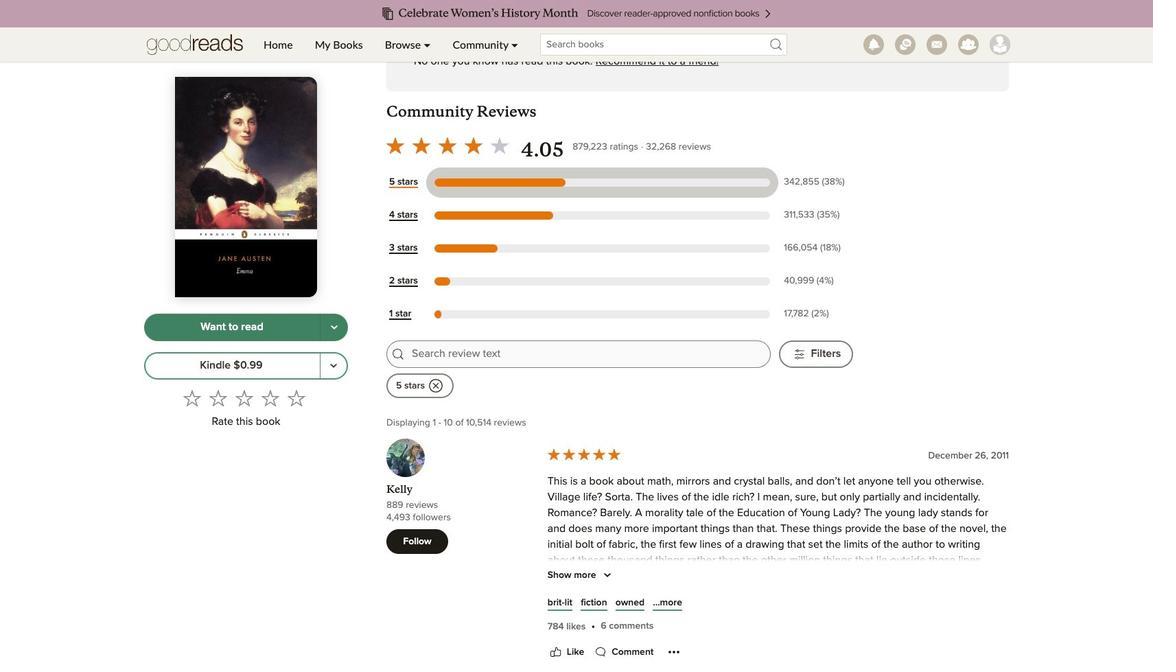 Task type: locate. For each thing, give the bounding box(es) containing it.
1 number of ratings and percentage of total ratings element from the top
[[782, 176, 854, 189]]

rate this book element
[[144, 385, 348, 432]]

celebrate women's history month with new nonfiction image
[[27, 0, 1126, 27]]

average rating of 4.05 stars. figure
[[382, 132, 573, 163]]

4 number of ratings and percentage of total ratings element from the top
[[782, 275, 854, 288]]

rate 5 out of 5 image
[[287, 389, 305, 407]]

None search field
[[529, 34, 799, 56]]

rate 1 out of 5 image
[[183, 389, 201, 407]]

profile image for kendall parks. image
[[990, 34, 1011, 55]]

home image
[[147, 27, 243, 62]]

rate 3 out of 5 image
[[235, 389, 253, 407]]

rating 4.05 out of 5 image
[[382, 132, 513, 159]]

review by kelly element
[[387, 439, 1009, 661]]

number of ratings and percentage of total ratings element
[[782, 176, 854, 189], [782, 209, 854, 222], [782, 242, 854, 255], [782, 275, 854, 288], [782, 308, 854, 321]]

rating 5 out of 5 image
[[546, 447, 622, 462]]

rating 0 out of 5 group
[[179, 385, 309, 411]]

Search review text search field
[[412, 346, 762, 362]]

rate 4 out of 5 image
[[261, 389, 279, 407]]



Task type: vqa. For each thing, say whether or not it's contained in the screenshot.
MY BOOKS "link"
no



Task type: describe. For each thing, give the bounding box(es) containing it.
3 number of ratings and percentage of total ratings element from the top
[[782, 242, 854, 255]]

879,223 ratings and 32,268 reviews figure
[[573, 138, 711, 154]]

rate 2 out of 5 image
[[209, 389, 227, 407]]

profile image for kelly. image
[[387, 439, 425, 477]]

5 number of ratings and percentage of total ratings element from the top
[[782, 308, 854, 321]]

2 number of ratings and percentage of total ratings element from the top
[[782, 209, 854, 222]]

Search by book title or ISBN text field
[[540, 34, 788, 56]]



